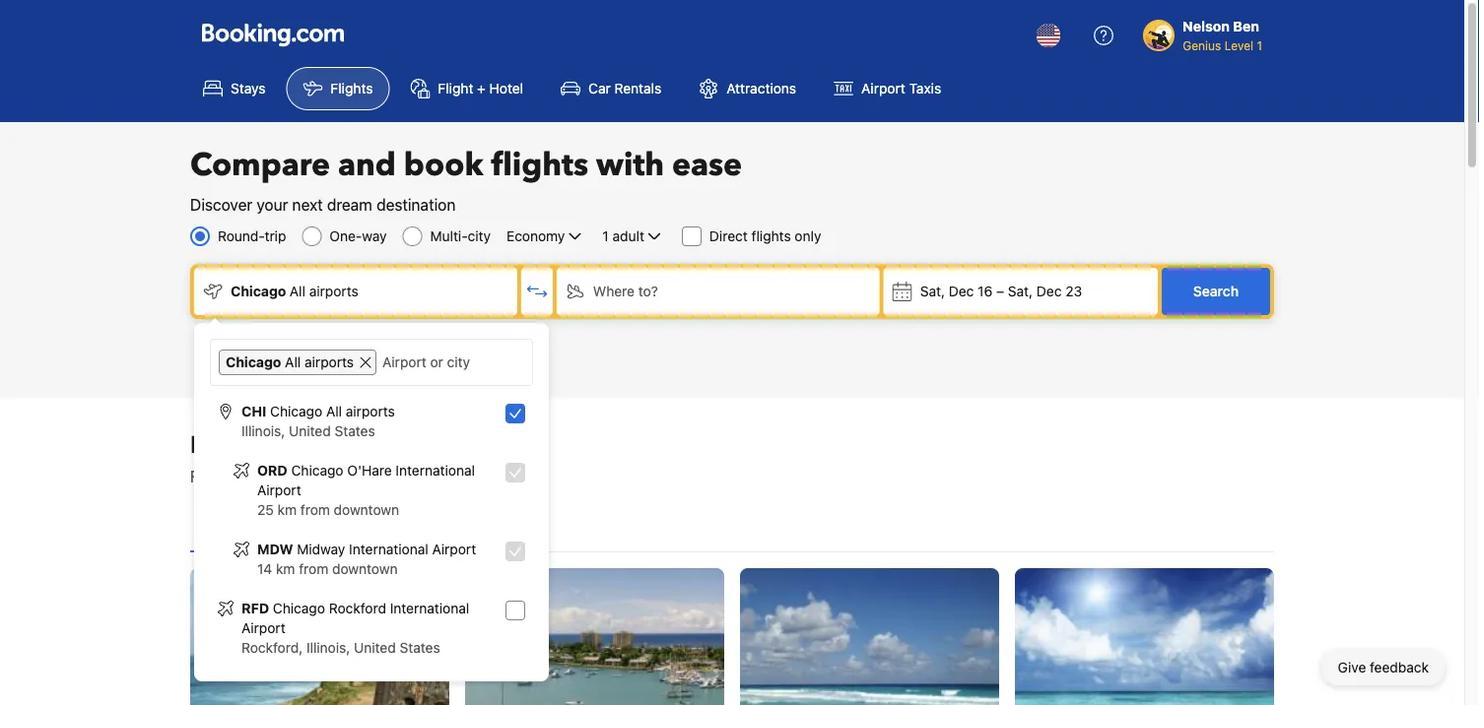 Task type: vqa. For each thing, say whether or not it's contained in the screenshot.
Round-
yes



Task type: locate. For each thing, give the bounding box(es) containing it.
flights
[[491, 144, 588, 187], [752, 228, 791, 244], [285, 429, 358, 462], [483, 468, 527, 486]]

airports
[[309, 283, 358, 300], [305, 354, 354, 371], [346, 404, 395, 420]]

0 horizontal spatial 1
[[603, 228, 609, 244]]

flights left the only
[[752, 228, 791, 244]]

next
[[292, 196, 323, 214]]

0 vertical spatial from
[[300, 502, 330, 518]]

airport taxis
[[861, 80, 941, 97]]

international down you
[[396, 463, 475, 479]]

popular flights near you find deals on domestic and international flights
[[190, 429, 527, 486]]

compare
[[190, 144, 330, 187]]

25
[[257, 502, 274, 518]]

illinois, inside chi chicago all airports illinois, united states
[[241, 423, 285, 440]]

international inside chicago o'hare international airport
[[396, 463, 475, 479]]

1 vertical spatial 1
[[603, 228, 609, 244]]

sat, left 16
[[920, 283, 945, 300]]

level
[[1225, 38, 1254, 52]]

and up dream
[[338, 144, 396, 187]]

international inside chicago rockford international airport
[[390, 601, 469, 617]]

united up "domestic"
[[289, 423, 331, 440]]

1 vertical spatial km
[[276, 561, 295, 578]]

2 dec from the left
[[1037, 283, 1062, 300]]

states down chicago rockford international airport
[[400, 640, 440, 656]]

0 horizontal spatial sat,
[[920, 283, 945, 300]]

0 horizontal spatial states
[[335, 423, 375, 440]]

0 vertical spatial chicago all airports
[[231, 283, 358, 300]]

1 vertical spatial international
[[349, 542, 428, 558]]

1 inside the nelson ben genius level 1
[[1257, 38, 1262, 52]]

flights up "domestic"
[[285, 429, 358, 462]]

all
[[290, 283, 305, 300], [285, 354, 301, 371], [326, 404, 342, 420]]

0 horizontal spatial illinois,
[[241, 423, 285, 440]]

1 sat, from the left
[[920, 283, 945, 300]]

1 horizontal spatial united
[[354, 640, 396, 656]]

downtown up rockford
[[332, 561, 398, 578]]

and inside popular flights near you find deals on domestic and international flights
[[359, 468, 386, 486]]

states
[[335, 423, 375, 440], [400, 640, 440, 656]]

chicago all airports down "trip"
[[231, 283, 358, 300]]

airport down rfd
[[241, 620, 285, 637]]

one-way
[[330, 228, 387, 244]]

0 vertical spatial 1
[[1257, 38, 1262, 52]]

airports down 'one-'
[[309, 283, 358, 300]]

0 horizontal spatial dec
[[949, 283, 974, 300]]

stays
[[231, 80, 266, 97]]

1 vertical spatial airports
[[305, 354, 354, 371]]

ben
[[1233, 18, 1259, 34]]

o'hare
[[347, 463, 392, 479]]

1 right the level
[[1257, 38, 1262, 52]]

sat, right the –
[[1008, 283, 1033, 300]]

0 vertical spatial illinois,
[[241, 423, 285, 440]]

Airport or city text field
[[380, 350, 524, 375]]

1 horizontal spatial illinois,
[[306, 640, 350, 656]]

from inside mdw midway international airport 14 km from downtown
[[299, 561, 328, 578]]

km right 25
[[278, 502, 297, 518]]

deals
[[225, 468, 263, 486]]

flights up economy
[[491, 144, 588, 187]]

0 vertical spatial international
[[396, 463, 475, 479]]

0 horizontal spatial united
[[289, 423, 331, 440]]

1 horizontal spatial 1
[[1257, 38, 1262, 52]]

airport inside chicago rockford international airport
[[241, 620, 285, 637]]

0 vertical spatial united
[[289, 423, 331, 440]]

airport inside chicago o'hare international airport
[[257, 482, 301, 499]]

airports up chi chicago all airports illinois, united states
[[305, 354, 354, 371]]

0 vertical spatial and
[[338, 144, 396, 187]]

flight
[[438, 80, 473, 97]]

dec left 16
[[949, 283, 974, 300]]

1 vertical spatial and
[[359, 468, 386, 486]]

from down "domestic"
[[300, 502, 330, 518]]

0 vertical spatial all
[[290, 283, 305, 300]]

nelson
[[1183, 18, 1230, 34]]

charlotte to punta cana image
[[1015, 569, 1274, 706]]

trip
[[265, 228, 286, 244]]

1 vertical spatial downtown
[[332, 561, 398, 578]]

chicago inside chi chicago all airports illinois, united states
[[270, 404, 322, 420]]

from
[[300, 502, 330, 518], [299, 561, 328, 578]]

international inside mdw midway international airport 14 km from downtown
[[349, 542, 428, 558]]

rockford
[[329, 601, 386, 617]]

25 km from downtown
[[257, 502, 399, 518]]

1 vertical spatial all
[[285, 354, 301, 371]]

international down domestic
[[349, 542, 428, 558]]

booking.com logo image
[[202, 23, 344, 47], [202, 23, 344, 47]]

1 adult
[[603, 228, 644, 244]]

1 vertical spatial from
[[299, 561, 328, 578]]

popular
[[190, 429, 279, 462]]

illinois, down chi
[[241, 423, 285, 440]]

nelson ben genius level 1
[[1183, 18, 1262, 52]]

airport down international
[[432, 542, 476, 558]]

and down near
[[359, 468, 386, 486]]

round-
[[218, 228, 265, 244]]

where to? button
[[557, 268, 880, 315]]

downtown
[[334, 502, 399, 518], [332, 561, 398, 578]]

airport down "ord"
[[257, 482, 301, 499]]

airport
[[861, 80, 905, 97], [257, 482, 301, 499], [432, 542, 476, 558], [241, 620, 285, 637]]

and inside compare and book flights with ease discover your next dream destination
[[338, 144, 396, 187]]

give feedback button
[[1322, 650, 1445, 686]]

chicago up the 25 km from downtown
[[291, 463, 344, 479]]

2 vertical spatial international
[[390, 601, 469, 617]]

illinois, down chicago rockford international airport
[[306, 640, 350, 656]]

1 inside dropdown button
[[603, 228, 609, 244]]

dream
[[327, 196, 372, 214]]

chi
[[241, 404, 266, 420]]

dec left 23
[[1037, 283, 1062, 300]]

united down chicago rockford international airport
[[354, 640, 396, 656]]

chicago rockford international airport
[[241, 601, 469, 637]]

airport inside mdw midway international airport 14 km from downtown
[[432, 542, 476, 558]]

sat,
[[920, 283, 945, 300], [1008, 283, 1033, 300]]

km
[[278, 502, 297, 518], [276, 561, 295, 578]]

1 horizontal spatial dec
[[1037, 283, 1062, 300]]

ease
[[672, 144, 742, 187]]

chicago inside chicago o'hare international airport
[[291, 463, 344, 479]]

chicago
[[231, 283, 286, 300], [226, 354, 281, 371], [270, 404, 322, 420], [291, 463, 344, 479], [273, 601, 325, 617]]

multi-city
[[430, 228, 491, 244]]

downtown down chicago o'hare international airport
[[334, 502, 399, 518]]

rockford,
[[241, 640, 303, 656]]

km right 14
[[276, 561, 295, 578]]

0 vertical spatial km
[[278, 502, 297, 518]]

chicago all airports up chi
[[226, 354, 354, 371]]

chicago right rfd
[[273, 601, 325, 617]]

rfd
[[241, 601, 269, 617]]

international
[[396, 463, 475, 479], [349, 542, 428, 558], [390, 601, 469, 617]]

give feedback
[[1338, 660, 1429, 676]]

airport taxis link
[[817, 67, 958, 110]]

dec
[[949, 283, 974, 300], [1037, 283, 1062, 300]]

car rentals link
[[544, 67, 678, 110]]

chicago right chi
[[270, 404, 322, 420]]

from down midway
[[299, 561, 328, 578]]

1 dec from the left
[[949, 283, 974, 300]]

1 left adult
[[603, 228, 609, 244]]

2 vertical spatial all
[[326, 404, 342, 420]]

economy
[[507, 228, 565, 244]]

domestic
[[317, 518, 377, 534]]

airports up near
[[346, 404, 395, 420]]

united
[[289, 423, 331, 440], [354, 640, 396, 656]]

0 vertical spatial downtown
[[334, 502, 399, 518]]

city
[[468, 228, 491, 244]]

1 vertical spatial states
[[400, 640, 440, 656]]

1 horizontal spatial sat,
[[1008, 283, 1033, 300]]

with
[[596, 144, 664, 187]]

states up o'hare
[[335, 423, 375, 440]]

chicago all airports
[[231, 283, 358, 300], [226, 354, 354, 371]]

charlotte to san juan image
[[190, 569, 449, 706]]

international right rockford
[[390, 601, 469, 617]]

0 vertical spatial states
[[335, 423, 375, 440]]

2 vertical spatial airports
[[346, 404, 395, 420]]

all inside chi chicago all airports illinois, united states
[[326, 404, 342, 420]]



Task type: describe. For each thing, give the bounding box(es) containing it.
united inside chi chicago all airports illinois, united states
[[289, 423, 331, 440]]

round-trip
[[218, 228, 286, 244]]

domestic tab list
[[190, 501, 1274, 554]]

only
[[795, 228, 821, 244]]

charlotte to montego bay image
[[465, 569, 724, 706]]

1 horizontal spatial states
[[400, 640, 440, 656]]

1 vertical spatial united
[[354, 640, 396, 656]]

midway
[[297, 542, 345, 558]]

to?
[[638, 283, 658, 300]]

chicago down round-trip
[[231, 283, 286, 300]]

international for midway
[[349, 542, 428, 558]]

airport for chicago o'hare international airport
[[257, 482, 301, 499]]

discover
[[190, 196, 252, 214]]

sat, dec 16 – sat, dec 23 button
[[884, 268, 1158, 315]]

direct flights only
[[709, 228, 821, 244]]

charlotte to cancún image
[[740, 569, 999, 706]]

feedback
[[1370, 660, 1429, 676]]

multi-
[[430, 228, 468, 244]]

rockford, illinois, united states
[[241, 640, 440, 656]]

airport for mdw midway international airport 14 km from downtown
[[432, 542, 476, 558]]

chicago up chi
[[226, 354, 281, 371]]

search button
[[1162, 268, 1270, 315]]

airport left taxis
[[861, 80, 905, 97]]

car
[[588, 80, 611, 97]]

flight + hotel
[[438, 80, 523, 97]]

where
[[593, 283, 635, 300]]

flights right international
[[483, 468, 527, 486]]

destination
[[376, 196, 456, 214]]

sat, dec 16 – sat, dec 23
[[920, 283, 1082, 300]]

you
[[421, 429, 464, 462]]

taxis
[[909, 80, 941, 97]]

find
[[190, 468, 221, 486]]

1 vertical spatial chicago all airports
[[226, 354, 354, 371]]

chicago o'hare international airport
[[257, 463, 475, 499]]

where to?
[[593, 283, 658, 300]]

search
[[1193, 283, 1239, 300]]

downtown inside mdw midway international airport 14 km from downtown
[[332, 561, 398, 578]]

1 vertical spatial illinois,
[[306, 640, 350, 656]]

23
[[1066, 283, 1082, 300]]

chi chicago all airports illinois, united states
[[241, 404, 395, 440]]

way
[[362, 228, 387, 244]]

direct
[[709, 228, 748, 244]]

14
[[257, 561, 272, 578]]

–
[[996, 283, 1004, 300]]

near
[[364, 429, 415, 462]]

flights inside compare and book flights with ease discover your next dream destination
[[491, 144, 588, 187]]

flights
[[331, 80, 373, 97]]

on
[[267, 468, 285, 486]]

km inside mdw midway international airport 14 km from downtown
[[276, 561, 295, 578]]

domestic button
[[301, 501, 393, 552]]

airport for chicago rockford international airport
[[241, 620, 285, 637]]

international for o'hare
[[396, 463, 475, 479]]

2 sat, from the left
[[1008, 283, 1033, 300]]

attractions link
[[682, 67, 813, 110]]

hotel
[[489, 80, 523, 97]]

+
[[477, 80, 486, 97]]

domestic
[[289, 468, 355, 486]]

international
[[390, 468, 479, 486]]

attractions
[[727, 80, 796, 97]]

adult
[[613, 228, 644, 244]]

chicago inside chicago rockford international airport
[[273, 601, 325, 617]]

states inside chi chicago all airports illinois, united states
[[335, 423, 375, 440]]

stays link
[[186, 67, 282, 110]]

compare and book flights with ease discover your next dream destination
[[190, 144, 742, 214]]

airports inside chi chicago all airports illinois, united states
[[346, 404, 395, 420]]

international for rockford
[[390, 601, 469, 617]]

flight + hotel link
[[394, 67, 540, 110]]

rentals
[[614, 80, 662, 97]]

mdw midway international airport 14 km from downtown
[[257, 542, 476, 578]]

0 vertical spatial airports
[[309, 283, 358, 300]]

give
[[1338, 660, 1366, 676]]

one-
[[330, 228, 362, 244]]

16
[[978, 283, 993, 300]]

your
[[257, 196, 288, 214]]

car rentals
[[588, 80, 662, 97]]

ord
[[257, 463, 288, 479]]

mdw
[[257, 542, 293, 558]]

genius
[[1183, 38, 1221, 52]]

book
[[404, 144, 483, 187]]

1 adult button
[[601, 225, 666, 248]]

press enter to select airport, and then press spacebar to add another airport element
[[210, 394, 533, 666]]

flights link
[[286, 67, 390, 110]]



